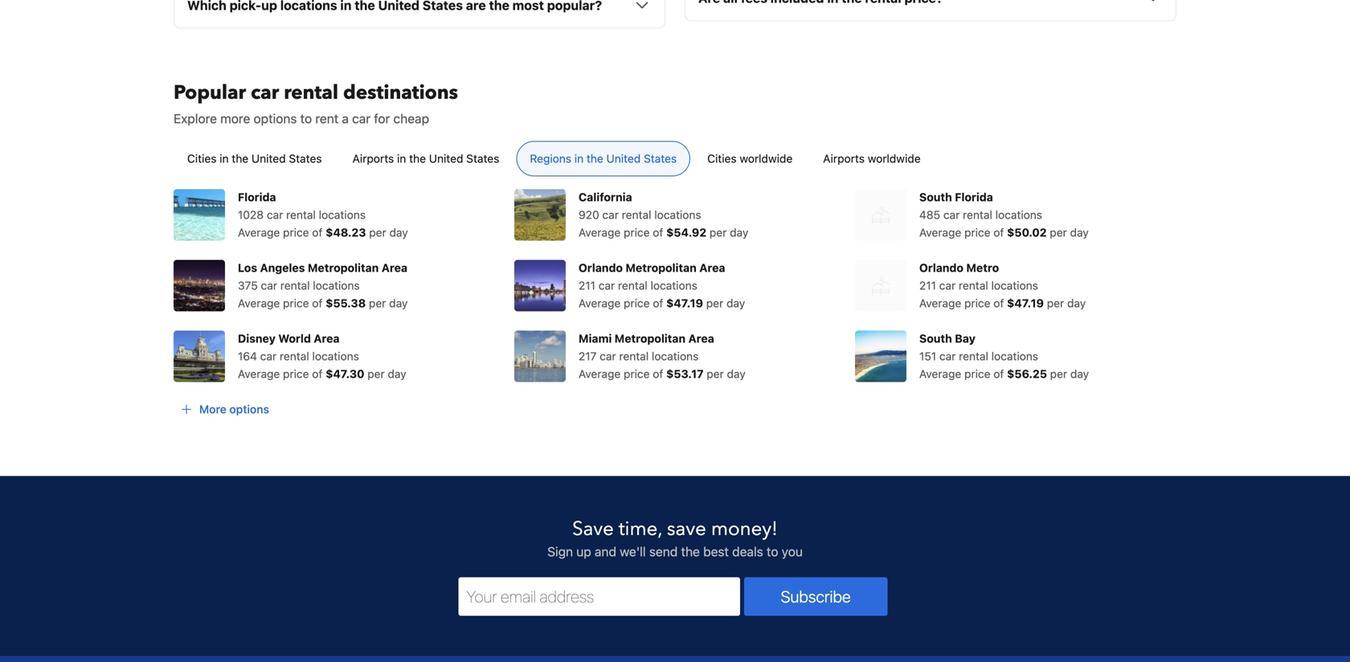 Task type: describe. For each thing, give the bounding box(es) containing it.
per inside the orlando metro 211 car rental locations average price of $47.19 per day
[[1047, 296, 1065, 310]]

options inside button
[[229, 403, 269, 416]]

subscribe
[[781, 587, 851, 606]]

airports for airports in the united states
[[353, 152, 394, 165]]

miami metropolitan area 217 car rental locations average price of $53.17 per day
[[579, 332, 746, 380]]

211 inside the orlando metro 211 car rental locations average price of $47.19 per day
[[920, 279, 936, 292]]

rental inside disney world area 164 car rental locations average price of $47.30 per day
[[280, 350, 309, 363]]

airports worldwide
[[823, 152, 921, 165]]

regions
[[530, 152, 572, 165]]

day inside orlando metropolitan area 211 car rental locations average price of $47.19 per day
[[727, 296, 745, 310]]

cheap car rental in south florida image
[[855, 189, 907, 241]]

money!
[[711, 516, 778, 542]]

the for cities
[[232, 152, 249, 165]]

average inside the orlando metro 211 car rental locations average price of $47.19 per day
[[920, 296, 962, 310]]

orlando metro 211 car rental locations average price of $47.19 per day
[[920, 261, 1086, 310]]

rental inside 'los angeles metropolitan area 375 car rental locations average price of $55.38 per day'
[[280, 279, 310, 292]]

area for orlando metropolitan area 211 car rental locations average price of $47.19 per day
[[700, 261, 726, 274]]

destinations
[[343, 79, 458, 106]]

metropolitan inside 'los angeles metropolitan area 375 car rental locations average price of $55.38 per day'
[[308, 261, 379, 274]]

best
[[703, 544, 729, 559]]

day inside 'los angeles metropolitan area 375 car rental locations average price of $55.38 per day'
[[389, 296, 408, 310]]

more
[[220, 111, 250, 126]]

subscribe button
[[744, 577, 888, 616]]

average inside florida 1028 car rental locations average price of $48.23 per day
[[238, 226, 280, 239]]

locations inside 'los angeles metropolitan area 375 car rental locations average price of $55.38 per day'
[[313, 279, 360, 292]]

explore
[[174, 111, 217, 126]]

disney world area 164 car rental locations average price of $47.30 per day
[[238, 332, 407, 380]]

of inside the california 920 car rental locations average price of $54.92 per day
[[653, 226, 663, 239]]

rental inside miami metropolitan area 217 car rental locations average price of $53.17 per day
[[619, 350, 649, 363]]

per inside 'los angeles metropolitan area 375 car rental locations average price of $55.38 per day'
[[369, 296, 386, 310]]

cheap car rental in florida image
[[174, 189, 225, 241]]

locations inside florida 1028 car rental locations average price of $48.23 per day
[[319, 208, 366, 221]]

a
[[342, 111, 349, 126]]

area for disney world area 164 car rental locations average price of $47.30 per day
[[314, 332, 340, 345]]

485
[[920, 208, 941, 221]]

car inside the california 920 car rental locations average price of $54.92 per day
[[603, 208, 619, 221]]

airports in the united states button
[[339, 141, 513, 176]]

car inside the orlando metro 211 car rental locations average price of $47.19 per day
[[940, 279, 956, 292]]

bay
[[955, 332, 976, 345]]

for
[[374, 111, 390, 126]]

airports for airports worldwide
[[823, 152, 865, 165]]

california
[[579, 190, 632, 204]]

to inside save time, save money! sign up and we'll send the best deals to you
[[767, 544, 779, 559]]

and
[[595, 544, 617, 559]]

cheap car rental in orlando metropolitan area image
[[514, 260, 566, 311]]

up
[[577, 544, 591, 559]]

deals
[[732, 544, 763, 559]]

151
[[920, 350, 937, 363]]

$47.19 inside the orlando metro 211 car rental locations average price of $47.19 per day
[[1007, 296, 1044, 310]]

popular car rental destinations explore more options to rent a car for cheap
[[174, 79, 458, 126]]

average inside the california 920 car rental locations average price of $54.92 per day
[[579, 226, 621, 239]]

$54.92
[[667, 226, 707, 239]]

211 inside orlando metropolitan area 211 car rental locations average price of $47.19 per day
[[579, 279, 596, 292]]

cities in the united states button
[[174, 141, 336, 176]]

airports worldwide button
[[810, 141, 935, 176]]

per inside miami metropolitan area 217 car rental locations average price of $53.17 per day
[[707, 367, 724, 380]]

price inside the orlando metro 211 car rental locations average price of $47.19 per day
[[965, 296, 991, 310]]

car inside orlando metropolitan area 211 car rental locations average price of $47.19 per day
[[599, 279, 615, 292]]

rental inside orlando metropolitan area 211 car rental locations average price of $47.19 per day
[[618, 279, 648, 292]]

south florida 485 car rental locations average price of $50.02 per day
[[920, 190, 1089, 239]]

locations inside the orlando metro 211 car rental locations average price of $47.19 per day
[[992, 279, 1038, 292]]

rental inside the popular car rental destinations explore more options to rent a car for cheap
[[284, 79, 338, 106]]

price inside disney world area 164 car rental locations average price of $47.30 per day
[[283, 367, 309, 380]]

more
[[199, 403, 227, 416]]

$47.19 inside orlando metropolitan area 211 car rental locations average price of $47.19 per day
[[667, 296, 703, 310]]

rental inside south bay 151 car rental locations average price of $56.25 per day
[[959, 350, 989, 363]]

states for regions in the united states
[[644, 152, 677, 165]]

in for regions
[[575, 152, 584, 165]]

car right popular on the left top of the page
[[251, 79, 279, 106]]

sign
[[548, 544, 573, 559]]

price inside miami metropolitan area 217 car rental locations average price of $53.17 per day
[[624, 367, 650, 380]]

california 920 car rental locations average price of $54.92 per day
[[579, 190, 749, 239]]

florida inside florida 1028 car rental locations average price of $48.23 per day
[[238, 190, 276, 204]]

price inside south florida 485 car rental locations average price of $50.02 per day
[[965, 226, 991, 239]]

price inside 'los angeles metropolitan area 375 car rental locations average price of $55.38 per day'
[[283, 296, 309, 310]]

locations inside south bay 151 car rental locations average price of $56.25 per day
[[992, 350, 1039, 363]]

$56.25
[[1007, 367, 1047, 380]]

day inside south bay 151 car rental locations average price of $56.25 per day
[[1071, 367, 1089, 380]]

average inside miami metropolitan area 217 car rental locations average price of $53.17 per day
[[579, 367, 621, 380]]

of inside 'los angeles metropolitan area 375 car rental locations average price of $55.38 per day'
[[312, 296, 323, 310]]

average inside orlando metropolitan area 211 car rental locations average price of $47.19 per day
[[579, 296, 621, 310]]

217
[[579, 350, 597, 363]]

save
[[572, 516, 614, 542]]



Task type: locate. For each thing, give the bounding box(es) containing it.
states up the california 920 car rental locations average price of $54.92 per day
[[644, 152, 677, 165]]

1028
[[238, 208, 264, 221]]

2 in from the left
[[397, 152, 406, 165]]

south inside south florida 485 car rental locations average price of $50.02 per day
[[920, 190, 952, 204]]

1 horizontal spatial orlando
[[920, 261, 964, 274]]

day inside south florida 485 car rental locations average price of $50.02 per day
[[1070, 226, 1089, 239]]

per right the $54.92
[[710, 226, 727, 239]]

save time, save money! sign up and we'll send the best deals to you
[[548, 516, 803, 559]]

more options
[[199, 403, 269, 416]]

$47.19 up miami metropolitan area 217 car rental locations average price of $53.17 per day
[[667, 296, 703, 310]]

states for airports in the united states
[[466, 152, 500, 165]]

average inside south bay 151 car rental locations average price of $56.25 per day
[[920, 367, 962, 380]]

0 horizontal spatial to
[[300, 111, 312, 126]]

tab list
[[161, 141, 1190, 177]]

day inside the orlando metro 211 car rental locations average price of $47.19 per day
[[1068, 296, 1086, 310]]

car right 1028
[[267, 208, 283, 221]]

airports down for
[[353, 152, 394, 165]]

2 states from the left
[[466, 152, 500, 165]]

2 orlando from the left
[[920, 261, 964, 274]]

south up 151
[[920, 332, 952, 345]]

car right 151
[[940, 350, 956, 363]]

locations up the $54.92
[[655, 208, 701, 221]]

states down rent
[[289, 152, 322, 165]]

options inside the popular car rental destinations explore more options to rent a car for cheap
[[254, 111, 297, 126]]

rental down california
[[622, 208, 652, 221]]

cities
[[187, 152, 217, 165], [708, 152, 737, 165]]

0 horizontal spatial orlando
[[579, 261, 623, 274]]

1 states from the left
[[289, 152, 322, 165]]

0 horizontal spatial 211
[[579, 279, 596, 292]]

2 horizontal spatial states
[[644, 152, 677, 165]]

locations inside disney world area 164 car rental locations average price of $47.30 per day
[[312, 350, 359, 363]]

cheap car rental in disney world area image
[[174, 331, 225, 382]]

of inside south bay 151 car rental locations average price of $56.25 per day
[[994, 367, 1004, 380]]

time,
[[619, 516, 662, 542]]

1 $47.19 from the left
[[667, 296, 703, 310]]

in down cheap at the top left
[[397, 152, 406, 165]]

per inside south florida 485 car rental locations average price of $50.02 per day
[[1050, 226, 1067, 239]]

per inside orlando metropolitan area 211 car rental locations average price of $47.19 per day
[[706, 296, 724, 310]]

orlando left metro
[[920, 261, 964, 274]]

florida
[[238, 190, 276, 204], [955, 190, 993, 204]]

cheap car rental in california image
[[514, 189, 566, 241]]

worldwide inside cities worldwide button
[[740, 152, 793, 165]]

of left the $48.23
[[312, 226, 323, 239]]

locations inside orlando metropolitan area 211 car rental locations average price of $47.19 per day
[[651, 279, 698, 292]]

cities worldwide
[[708, 152, 793, 165]]

1 florida from the left
[[238, 190, 276, 204]]

area
[[382, 261, 408, 274], [700, 261, 726, 274], [314, 332, 340, 345], [689, 332, 714, 345]]

of left $55.38
[[312, 296, 323, 310]]

0 horizontal spatial airports
[[353, 152, 394, 165]]

$50.02
[[1007, 226, 1047, 239]]

rental down metro
[[959, 279, 989, 292]]

car inside south bay 151 car rental locations average price of $56.25 per day
[[940, 350, 956, 363]]

options right 'more'
[[229, 403, 269, 416]]

1 horizontal spatial cities
[[708, 152, 737, 165]]

375
[[238, 279, 258, 292]]

price down california
[[624, 226, 650, 239]]

1 horizontal spatial in
[[397, 152, 406, 165]]

car inside miami metropolitan area 217 car rental locations average price of $53.17 per day
[[600, 350, 616, 363]]

metropolitan inside orlando metropolitan area 211 car rental locations average price of $47.19 per day
[[626, 261, 697, 274]]

of down metro
[[994, 296, 1004, 310]]

1 horizontal spatial states
[[466, 152, 500, 165]]

2 cities from the left
[[708, 152, 737, 165]]

per inside the california 920 car rental locations average price of $54.92 per day
[[710, 226, 727, 239]]

rental down angeles
[[280, 279, 310, 292]]

florida up metro
[[955, 190, 993, 204]]

cheap car rental in miami metropolitan area image
[[514, 331, 566, 382]]

airports up cheap car rental in south florida image
[[823, 152, 865, 165]]

united for airports
[[429, 152, 463, 165]]

rental right 217 on the bottom
[[619, 350, 649, 363]]

states
[[289, 152, 322, 165], [466, 152, 500, 165], [644, 152, 677, 165]]

$55.38
[[326, 296, 366, 310]]

metropolitan for miami
[[615, 332, 686, 345]]

area inside 'los angeles metropolitan area 375 car rental locations average price of $55.38 per day'
[[382, 261, 408, 274]]

of inside orlando metropolitan area 211 car rental locations average price of $47.19 per day
[[653, 296, 663, 310]]

rental inside the california 920 car rental locations average price of $54.92 per day
[[622, 208, 652, 221]]

per right the $48.23
[[369, 226, 386, 239]]

1 horizontal spatial $47.19
[[1007, 296, 1044, 310]]

united
[[252, 152, 286, 165], [429, 152, 463, 165], [607, 152, 641, 165]]

0 vertical spatial south
[[920, 190, 952, 204]]

rental inside the orlando metro 211 car rental locations average price of $47.19 per day
[[959, 279, 989, 292]]

of inside south florida 485 car rental locations average price of $50.02 per day
[[994, 226, 1004, 239]]

more options button
[[174, 395, 276, 424]]

cheap car rental in south bay image
[[855, 331, 907, 382]]

211
[[579, 279, 596, 292], [920, 279, 936, 292]]

in for airports
[[397, 152, 406, 165]]

florida 1028 car rental locations average price of $48.23 per day
[[238, 190, 408, 239]]

0 vertical spatial options
[[254, 111, 297, 126]]

average inside disney world area 164 car rental locations average price of $47.30 per day
[[238, 367, 280, 380]]

cities for cities worldwide
[[708, 152, 737, 165]]

the inside save time, save money! sign up and we'll send the best deals to you
[[681, 544, 700, 559]]

to left you on the right bottom of the page
[[767, 544, 779, 559]]

1 orlando from the left
[[579, 261, 623, 274]]

per right $50.02
[[1050, 226, 1067, 239]]

rental up rent
[[284, 79, 338, 106]]

rental right 1028
[[286, 208, 316, 221]]

florida inside south florida 485 car rental locations average price of $50.02 per day
[[955, 190, 993, 204]]

in
[[220, 152, 229, 165], [397, 152, 406, 165], [575, 152, 584, 165]]

of up miami metropolitan area 217 car rental locations average price of $53.17 per day
[[653, 296, 663, 310]]

average down 151
[[920, 367, 962, 380]]

orlando for car
[[920, 261, 964, 274]]

of left the $54.92
[[653, 226, 663, 239]]

per up miami metropolitan area 217 car rental locations average price of $53.17 per day
[[706, 296, 724, 310]]

1 vertical spatial to
[[767, 544, 779, 559]]

world
[[278, 332, 311, 345]]

2 $47.19 from the left
[[1007, 296, 1044, 310]]

car inside disney world area 164 car rental locations average price of $47.30 per day
[[260, 350, 277, 363]]

rental
[[284, 79, 338, 106], [286, 208, 316, 221], [622, 208, 652, 221], [963, 208, 993, 221], [280, 279, 310, 292], [618, 279, 648, 292], [959, 279, 989, 292], [280, 350, 309, 363], [619, 350, 649, 363], [959, 350, 989, 363]]

locations down the $54.92
[[651, 279, 698, 292]]

los
[[238, 261, 257, 274]]

price up world
[[283, 296, 309, 310]]

states left regions
[[466, 152, 500, 165]]

the up california
[[587, 152, 604, 165]]

in right regions
[[575, 152, 584, 165]]

the
[[232, 152, 249, 165], [409, 152, 426, 165], [587, 152, 604, 165], [681, 544, 700, 559]]

per right $55.38
[[369, 296, 386, 310]]

tab list containing cities in the united states
[[161, 141, 1190, 177]]

options right more
[[254, 111, 297, 126]]

0 horizontal spatial united
[[252, 152, 286, 165]]

car inside south florida 485 car rental locations average price of $50.02 per day
[[944, 208, 960, 221]]

average inside 'los angeles metropolitan area 375 car rental locations average price of $55.38 per day'
[[238, 296, 280, 310]]

send
[[649, 544, 678, 559]]

1 south from the top
[[920, 190, 952, 204]]

metropolitan inside miami metropolitan area 217 car rental locations average price of $53.17 per day
[[615, 332, 686, 345]]

metropolitan up $55.38
[[308, 261, 379, 274]]

in down more
[[220, 152, 229, 165]]

united for cities
[[252, 152, 286, 165]]

0 horizontal spatial florida
[[238, 190, 276, 204]]

metro
[[967, 261, 999, 274]]

day inside florida 1028 car rental locations average price of $48.23 per day
[[389, 226, 408, 239]]

1 vertical spatial south
[[920, 332, 952, 345]]

0 vertical spatial to
[[300, 111, 312, 126]]

per
[[369, 226, 386, 239], [710, 226, 727, 239], [1050, 226, 1067, 239], [369, 296, 386, 310], [706, 296, 724, 310], [1047, 296, 1065, 310], [368, 367, 385, 380], [707, 367, 724, 380], [1050, 367, 1068, 380]]

1 horizontal spatial florida
[[955, 190, 993, 204]]

metropolitan down the $54.92
[[626, 261, 697, 274]]

orlando
[[579, 261, 623, 274], [920, 261, 964, 274]]

3 united from the left
[[607, 152, 641, 165]]

cities worldwide button
[[694, 141, 806, 176]]

car right 217 on the bottom
[[600, 350, 616, 363]]

airports in the united states
[[353, 152, 500, 165]]

per up south bay 151 car rental locations average price of $56.25 per day
[[1047, 296, 1065, 310]]

price inside south bay 151 car rental locations average price of $56.25 per day
[[965, 367, 991, 380]]

rental up miami metropolitan area 217 car rental locations average price of $53.17 per day
[[618, 279, 648, 292]]

regions in the united states button
[[516, 141, 691, 176]]

orlando inside the orlando metro 211 car rental locations average price of $47.19 per day
[[920, 261, 964, 274]]

day inside disney world area 164 car rental locations average price of $47.30 per day
[[388, 367, 407, 380]]

united up california
[[607, 152, 641, 165]]

cheap
[[394, 111, 429, 126]]

save time, save money! footer
[[0, 475, 1351, 662]]

car down california
[[603, 208, 619, 221]]

average down the 375
[[238, 296, 280, 310]]

price left $53.17
[[624, 367, 650, 380]]

the down the save
[[681, 544, 700, 559]]

popular
[[174, 79, 246, 106]]

orlando for 211
[[579, 261, 623, 274]]

per inside south bay 151 car rental locations average price of $56.25 per day
[[1050, 367, 1068, 380]]

$48.23
[[326, 226, 366, 239]]

disney
[[238, 332, 276, 345]]

locations up the $48.23
[[319, 208, 366, 221]]

2 horizontal spatial united
[[607, 152, 641, 165]]

car right 485
[[944, 208, 960, 221]]

2 worldwide from the left
[[868, 152, 921, 165]]

the down cheap at the top left
[[409, 152, 426, 165]]

car inside florida 1028 car rental locations average price of $48.23 per day
[[267, 208, 283, 221]]

the down more
[[232, 152, 249, 165]]

average inside south florida 485 car rental locations average price of $50.02 per day
[[920, 226, 962, 239]]

car right a
[[352, 111, 371, 126]]

to inside the popular car rental destinations explore more options to rent a car for cheap
[[300, 111, 312, 126]]

average up bay
[[920, 296, 962, 310]]

price up metro
[[965, 226, 991, 239]]

cheap car rental in los angeles metropolitan area image
[[174, 260, 225, 311]]

united up 1028
[[252, 152, 286, 165]]

of
[[312, 226, 323, 239], [653, 226, 663, 239], [994, 226, 1004, 239], [312, 296, 323, 310], [653, 296, 663, 310], [994, 296, 1004, 310], [312, 367, 323, 380], [653, 367, 663, 380], [994, 367, 1004, 380]]

day
[[389, 226, 408, 239], [730, 226, 749, 239], [1070, 226, 1089, 239], [389, 296, 408, 310], [727, 296, 745, 310], [1068, 296, 1086, 310], [388, 367, 407, 380], [727, 367, 746, 380], [1071, 367, 1089, 380]]

price inside orlando metropolitan area 211 car rental locations average price of $47.19 per day
[[624, 296, 650, 310]]

per inside disney world area 164 car rental locations average price of $47.30 per day
[[368, 367, 385, 380]]

cheap car rental in orlando metro image
[[855, 260, 907, 311]]

average
[[238, 226, 280, 239], [579, 226, 621, 239], [920, 226, 962, 239], [238, 296, 280, 310], [579, 296, 621, 310], [920, 296, 962, 310], [238, 367, 280, 380], [579, 367, 621, 380], [920, 367, 962, 380]]

worldwide for airports worldwide
[[868, 152, 921, 165]]

south up 485
[[920, 190, 952, 204]]

average down 485
[[920, 226, 962, 239]]

0 horizontal spatial cities
[[187, 152, 217, 165]]

211 right cheap car rental in orlando metro "image"
[[920, 279, 936, 292]]

$47.19
[[667, 296, 703, 310], [1007, 296, 1044, 310]]

orlando metropolitan area 211 car rental locations average price of $47.19 per day
[[579, 261, 745, 310]]

average down 1028
[[238, 226, 280, 239]]

$47.30
[[326, 367, 365, 380]]

locations up $53.17
[[652, 350, 699, 363]]

1 in from the left
[[220, 152, 229, 165]]

of left $50.02
[[994, 226, 1004, 239]]

worldwide inside airports worldwide button
[[868, 152, 921, 165]]

worldwide for cities worldwide
[[740, 152, 793, 165]]

area inside orlando metropolitan area 211 car rental locations average price of $47.19 per day
[[700, 261, 726, 274]]

area inside disney world area 164 car rental locations average price of $47.30 per day
[[314, 332, 340, 345]]

options
[[254, 111, 297, 126], [229, 403, 269, 416]]

average down 920
[[579, 226, 621, 239]]

locations
[[319, 208, 366, 221], [655, 208, 701, 221], [996, 208, 1043, 221], [313, 279, 360, 292], [651, 279, 698, 292], [992, 279, 1038, 292], [312, 350, 359, 363], [652, 350, 699, 363], [992, 350, 1039, 363]]

locations down metro
[[992, 279, 1038, 292]]

of inside florida 1028 car rental locations average price of $48.23 per day
[[312, 226, 323, 239]]

day inside miami metropolitan area 217 car rental locations average price of $53.17 per day
[[727, 367, 746, 380]]

price inside florida 1028 car rental locations average price of $48.23 per day
[[283, 226, 309, 239]]

211 right cheap car rental in orlando metropolitan area image
[[579, 279, 596, 292]]

price down world
[[283, 367, 309, 380]]

1 horizontal spatial airports
[[823, 152, 865, 165]]

metropolitan
[[308, 261, 379, 274], [626, 261, 697, 274], [615, 332, 686, 345]]

920
[[579, 208, 599, 221]]

metropolitan up $53.17
[[615, 332, 686, 345]]

1 united from the left
[[252, 152, 286, 165]]

2 united from the left
[[429, 152, 463, 165]]

locations up $55.38
[[313, 279, 360, 292]]

average down 164
[[238, 367, 280, 380]]

united down cheap at the top left
[[429, 152, 463, 165]]

1 horizontal spatial worldwide
[[868, 152, 921, 165]]

orlando down 920
[[579, 261, 623, 274]]

locations inside south florida 485 car rental locations average price of $50.02 per day
[[996, 208, 1043, 221]]

rental right 485
[[963, 208, 993, 221]]

of left $53.17
[[653, 367, 663, 380]]

airports
[[353, 152, 394, 165], [823, 152, 865, 165]]

rent
[[315, 111, 339, 126]]

los angeles metropolitan area 375 car rental locations average price of $55.38 per day
[[238, 261, 408, 310]]

car
[[251, 79, 279, 106], [352, 111, 371, 126], [267, 208, 283, 221], [603, 208, 619, 221], [944, 208, 960, 221], [261, 279, 277, 292], [599, 279, 615, 292], [940, 279, 956, 292], [260, 350, 277, 363], [600, 350, 616, 363], [940, 350, 956, 363]]

we'll
[[620, 544, 646, 559]]

1 211 from the left
[[579, 279, 596, 292]]

rental down world
[[280, 350, 309, 363]]

united for regions
[[607, 152, 641, 165]]

1 worldwide from the left
[[740, 152, 793, 165]]

$53.17
[[667, 367, 704, 380]]

locations up the $56.25
[[992, 350, 1039, 363]]

cities for cities in the united states
[[187, 152, 217, 165]]

3 states from the left
[[644, 152, 677, 165]]

to left rent
[[300, 111, 312, 126]]

the for regions
[[587, 152, 604, 165]]

1 vertical spatial options
[[229, 403, 269, 416]]

price inside the california 920 car rental locations average price of $54.92 per day
[[624, 226, 650, 239]]

car right 164
[[260, 350, 277, 363]]

per right the $56.25
[[1050, 367, 1068, 380]]

cities in the united states
[[187, 152, 322, 165]]

per inside florida 1028 car rental locations average price of $48.23 per day
[[369, 226, 386, 239]]

locations inside miami metropolitan area 217 car rental locations average price of $53.17 per day
[[652, 350, 699, 363]]

miami
[[579, 332, 612, 345]]

rental inside florida 1028 car rental locations average price of $48.23 per day
[[286, 208, 316, 221]]

1 airports from the left
[[353, 152, 394, 165]]

rental down bay
[[959, 350, 989, 363]]

of inside disney world area 164 car rental locations average price of $47.30 per day
[[312, 367, 323, 380]]

south for 485
[[920, 190, 952, 204]]

1 horizontal spatial to
[[767, 544, 779, 559]]

1 cities from the left
[[187, 152, 217, 165]]

car up miami
[[599, 279, 615, 292]]

1 horizontal spatial united
[[429, 152, 463, 165]]

price down bay
[[965, 367, 991, 380]]

worldwide
[[740, 152, 793, 165], [868, 152, 921, 165]]

to
[[300, 111, 312, 126], [767, 544, 779, 559]]

3 in from the left
[[575, 152, 584, 165]]

of inside the orlando metro 211 car rental locations average price of $47.19 per day
[[994, 296, 1004, 310]]

of left the $56.25
[[994, 367, 1004, 380]]

regions in the united states
[[530, 152, 677, 165]]

price up angeles
[[283, 226, 309, 239]]

rental inside south florida 485 car rental locations average price of $50.02 per day
[[963, 208, 993, 221]]

metropolitan for orlando
[[626, 261, 697, 274]]

area for miami metropolitan area 217 car rental locations average price of $53.17 per day
[[689, 332, 714, 345]]

2 211 from the left
[[920, 279, 936, 292]]

states for cities in the united states
[[289, 152, 322, 165]]

2 south from the top
[[920, 332, 952, 345]]

locations inside the california 920 car rental locations average price of $54.92 per day
[[655, 208, 701, 221]]

of inside miami metropolitan area 217 car rental locations average price of $53.17 per day
[[653, 367, 663, 380]]

in for cities
[[220, 152, 229, 165]]

price down metro
[[965, 296, 991, 310]]

florida up 1028
[[238, 190, 276, 204]]

0 horizontal spatial worldwide
[[740, 152, 793, 165]]

save
[[667, 516, 706, 542]]

per right $47.30 in the left bottom of the page
[[368, 367, 385, 380]]

0 horizontal spatial states
[[289, 152, 322, 165]]

locations up $50.02
[[996, 208, 1043, 221]]

price
[[283, 226, 309, 239], [624, 226, 650, 239], [965, 226, 991, 239], [283, 296, 309, 310], [624, 296, 650, 310], [965, 296, 991, 310], [283, 367, 309, 380], [624, 367, 650, 380], [965, 367, 991, 380]]

south bay 151 car rental locations average price of $56.25 per day
[[920, 332, 1089, 380]]

you
[[782, 544, 803, 559]]

orlando inside orlando metropolitan area 211 car rental locations average price of $47.19 per day
[[579, 261, 623, 274]]

2 florida from the left
[[955, 190, 993, 204]]

Your email address email field
[[459, 577, 740, 616]]

day inside the california 920 car rental locations average price of $54.92 per day
[[730, 226, 749, 239]]

1 horizontal spatial 211
[[920, 279, 936, 292]]

average up miami
[[579, 296, 621, 310]]

164
[[238, 350, 257, 363]]

angeles
[[260, 261, 305, 274]]

car inside 'los angeles metropolitan area 375 car rental locations average price of $55.38 per day'
[[261, 279, 277, 292]]

0 horizontal spatial in
[[220, 152, 229, 165]]

per right $53.17
[[707, 367, 724, 380]]

south inside south bay 151 car rental locations average price of $56.25 per day
[[920, 332, 952, 345]]

$47.19 up south bay 151 car rental locations average price of $56.25 per day
[[1007, 296, 1044, 310]]

2 horizontal spatial in
[[575, 152, 584, 165]]

of left $47.30 in the left bottom of the page
[[312, 367, 323, 380]]

0 horizontal spatial $47.19
[[667, 296, 703, 310]]

locations up $47.30 in the left bottom of the page
[[312, 350, 359, 363]]

2 airports from the left
[[823, 152, 865, 165]]

car right the 375
[[261, 279, 277, 292]]

south for 151
[[920, 332, 952, 345]]

south
[[920, 190, 952, 204], [920, 332, 952, 345]]

the for airports
[[409, 152, 426, 165]]

price up miami metropolitan area 217 car rental locations average price of $53.17 per day
[[624, 296, 650, 310]]

car up bay
[[940, 279, 956, 292]]

area inside miami metropolitan area 217 car rental locations average price of $53.17 per day
[[689, 332, 714, 345]]

average down 217 on the bottom
[[579, 367, 621, 380]]



Task type: vqa. For each thing, say whether or not it's contained in the screenshot.
2nd adults from the bottom
no



